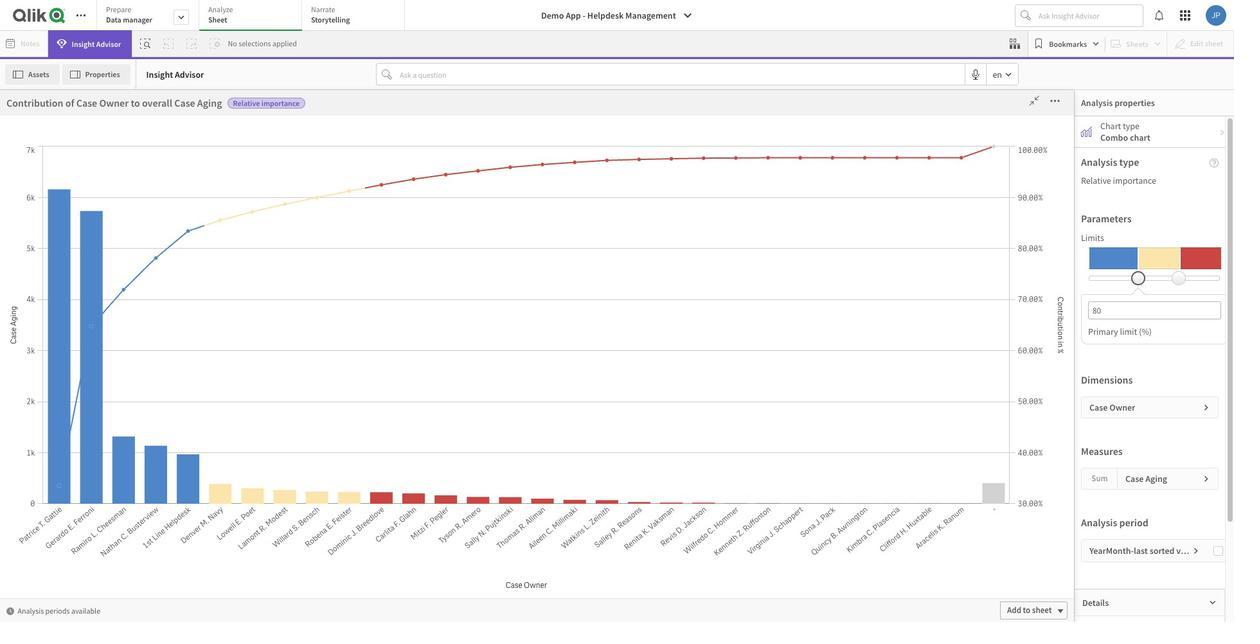 Task type: vqa. For each thing, say whether or not it's contained in the screenshot.
Case Timetable menu item
yes



Task type: describe. For each thing, give the bounding box(es) containing it.
open for open cases vs duration * bubble size represents number of high priority open cases
[[6, 188, 31, 202]]

resolved
[[43, 486, 85, 500]]

grid inside application
[[789, 246, 1048, 512]]

1 vertical spatial sheet
[[1032, 605, 1052, 616]]

limits
[[1081, 232, 1104, 244]]

mutual information
[[352, 516, 417, 525]]

1 vertical spatial add
[[1007, 605, 1021, 616]]

cases inside 'medium priority cases 142'
[[671, 90, 738, 123]]

by for priority
[[571, 188, 582, 202]]

menu inside application
[[66, 142, 194, 622]]

of inside "open cases vs duration * bubble size represents number of high priority open cases"
[[144, 202, 152, 214]]

true for aileen c. millimaki
[[792, 395, 808, 406]]

contribution for values
[[221, 197, 278, 210]]

closed inside 'case is closed'
[[792, 258, 817, 269]]

casenumber menu item
[[66, 502, 184, 528]]

case owner group button
[[66, 380, 159, 392]]

demo app - helpdesk management
[[541, 10, 676, 21]]

timetable for case timetable
[[92, 432, 130, 443]]

case duration time menu item
[[66, 296, 184, 322]]

management
[[626, 10, 676, 21]]

overall for values
[[357, 197, 387, 210]]

of for auto-analysis
[[65, 96, 74, 109]]

case inside "menu item"
[[73, 303, 91, 315]]

priority
[[175, 202, 206, 214]]

c. for nathan
[[882, 292, 890, 303]]

totals not applicable for this column element
[[851, 273, 963, 290]]

1 vertical spatial add to sheet
[[1007, 605, 1052, 616]]

case count button
[[66, 252, 159, 263]]

selections tool image
[[1010, 39, 1020, 49]]

selections
[[239, 39, 271, 48]]

yearmonth-last sorted values
[[1090, 545, 1201, 557]]

case aging by case is closed
[[505, 197, 630, 210]]

0 horizontal spatial relative importance
[[233, 98, 300, 108]]

rank
[[132, 457, 151, 469]]

represents
[[62, 202, 107, 214]]

limit
[[1120, 326, 1137, 338]]

open
[[208, 202, 229, 214]]

totals element
[[789, 273, 851, 290]]

cases inside low priority cases 203
[[1055, 90, 1123, 123]]

duration inside "open cases vs duration * bubble size represents number of high priority open cases"
[[76, 188, 117, 202]]

small image for details
[[1209, 599, 1217, 607]]

type for chart
[[1123, 120, 1140, 132]]

case closed date button
[[66, 226, 159, 238]]

0 vertical spatial add to sheet button
[[969, 464, 1037, 482]]

1 horizontal spatial small image
[[1219, 129, 1227, 136]]

sum
[[1092, 473, 1108, 484]]

of for values
[[280, 197, 289, 210]]

true for nathan c. busterview
[[792, 292, 808, 303]]

0 vertical spatial add
[[977, 467, 991, 478]]

cases inside high priority cases 72
[[246, 90, 313, 123]]

manager
[[123, 15, 152, 24]]

1 horizontal spatial case is closed
[[792, 248, 819, 269]]

%ownerid menu item
[[66, 168, 184, 194]]

203
[[978, 123, 1058, 181]]

over
[[117, 486, 139, 500]]

prepare
[[106, 5, 131, 14]]

1 master items button from the left
[[0, 132, 66, 172]]

james peterson image
[[1206, 5, 1227, 26]]

owner inside menu item
[[92, 380, 117, 392]]

case created date
[[73, 277, 141, 289]]

0 horizontal spatial more image
[[447, 195, 468, 208]]

2 horizontal spatial case aging
[[1126, 473, 1168, 485]]

nathan c. busterview
[[854, 292, 933, 303]]

bookmarks
[[1049, 39, 1087, 49]]

timetable for case timetable rank
[[92, 457, 130, 469]]

none number field inside application
[[1088, 302, 1221, 320]]

owner inside menu item
[[92, 355, 117, 366]]

created
[[92, 277, 122, 289]]

1 vertical spatial small image
[[1193, 547, 1200, 555]]

0 horizontal spatial importance
[[261, 98, 300, 108]]

last
[[1134, 545, 1148, 557]]

bookmarks button
[[1031, 33, 1103, 54]]

cases inside menu item
[[73, 535, 94, 546]]

cases open/closed
[[73, 535, 145, 546]]

fields
[[24, 114, 43, 123]]

primary limit (%)
[[1088, 326, 1152, 338]]

assets button
[[5, 64, 60, 85]]

deselect field image
[[590, 150, 598, 158]]

case duration time
[[73, 303, 146, 315]]

applied
[[273, 39, 297, 48]]

case closed date
[[73, 226, 137, 238]]

combo chart image
[[1081, 127, 1092, 137]]

employee status menu item
[[66, 605, 184, 622]]

case is closed button
[[66, 329, 159, 340]]

18364.641273148
[[969, 276, 1041, 287]]

priority for 72
[[158, 90, 240, 123]]

open cases vs duration * bubble size represents number of high priority open cases
[[6, 188, 255, 214]]

1 horizontal spatial importance
[[1113, 175, 1157, 186]]

chart
[[1101, 120, 1121, 132]]

cases open/closed button
[[66, 535, 159, 546]]

high
[[154, 202, 173, 214]]

demo
[[541, 10, 564, 21]]

case timetable
[[73, 432, 130, 443]]

1 horizontal spatial case owner
[[498, 149, 543, 160]]

casenumber
[[73, 509, 121, 520]]

millimaki
[[887, 395, 920, 406]]

analyze
[[208, 5, 233, 14]]

sum button
[[1082, 469, 1118, 489]]

closed up count
[[92, 226, 118, 238]]

case created date menu item
[[66, 271, 184, 296]]

help image
[[1210, 159, 1219, 168]]

open for open cases by priority type
[[514, 188, 539, 202]]

prepare data manager
[[106, 5, 152, 24]]

analysis for analysis type
[[1081, 156, 1118, 168]]

mutual
[[352, 516, 375, 525]]

narrate
[[311, 5, 335, 14]]

Ask a question text field
[[397, 64, 965, 85]]

case owner button
[[66, 355, 159, 366]]

72
[[180, 123, 233, 181]]

properties button
[[62, 64, 130, 85]]

type for analysis
[[1120, 156, 1139, 168]]

case timetable rank menu item
[[66, 451, 184, 476]]

*
[[6, 202, 11, 214]]

details
[[1083, 597, 1109, 609]]

storytelling
[[311, 15, 350, 24]]

-
[[583, 10, 586, 21]]

record
[[92, 406, 119, 418]]

case inside 'case is closed'
[[792, 248, 810, 259]]

cancel button
[[1016, 100, 1064, 121]]

measures
[[1081, 445, 1123, 458]]

contribution of case owner to overall case aging for values
[[221, 197, 437, 210]]

case timetable rank button
[[66, 457, 159, 469]]

case is closed menu item
[[66, 322, 184, 348]]

master
[[13, 156, 35, 165]]

r.
[[883, 351, 891, 362]]

case timetable rank
[[73, 457, 151, 469]]

case aging inside menu item
[[73, 200, 113, 212]]

sheet
[[208, 15, 227, 24]]

small image for case owner
[[1203, 404, 1211, 411]]

case owner group
[[73, 380, 142, 392]]

0 vertical spatial is
[[590, 197, 598, 210]]

analysis properties
[[1081, 97, 1155, 109]]

time inside case duration time "menu item"
[[127, 303, 146, 315]]

analysis for analysis period
[[1081, 516, 1118, 529]]

1 horizontal spatial advisor
[[175, 68, 204, 80]]

medium priority cases 142
[[487, 90, 738, 181]]

analysis for analysis properties
[[1081, 97, 1113, 109]]

bubble
[[13, 202, 42, 214]]

open & resolved cases over time
[[6, 486, 165, 500]]

high
[[100, 90, 152, 123]]

analysis type
[[1081, 156, 1139, 168]]

size
[[44, 202, 60, 214]]

full screen image
[[427, 195, 447, 208]]

chart type combo chart
[[1101, 120, 1151, 143]]

open/closed
[[96, 535, 145, 546]]

1 horizontal spatial relative importance
[[1081, 175, 1157, 186]]

&
[[34, 486, 41, 500]]



Task type: locate. For each thing, give the bounding box(es) containing it.
1 vertical spatial case owner
[[73, 355, 117, 366]]

0 horizontal spatial insight
[[72, 39, 95, 49]]

auto-
[[204, 104, 228, 117]]

1 horizontal spatial case aging
[[1000, 258, 1041, 269]]

medium
[[487, 90, 578, 123]]

grid
[[789, 246, 1048, 512]]

0 horizontal spatial contribution
[[6, 96, 63, 109]]

1 horizontal spatial by
[[571, 188, 582, 202]]

analysis period
[[1081, 516, 1149, 529]]

1 vertical spatial contribution of case owner to overall case aging
[[221, 197, 437, 210]]

en
[[993, 68, 1002, 80]]

case is closed inside the case is closed menu item
[[73, 329, 126, 340]]

c.
[[882, 292, 890, 303], [878, 395, 885, 406]]

casenumber button
[[66, 509, 159, 520]]

case_date_key button
[[66, 483, 159, 495]]

tab list inside application
[[96, 0, 410, 32]]

timetable up case timetable rank
[[92, 432, 130, 443]]

type down chart
[[1120, 156, 1139, 168]]

duration right the vs
[[76, 188, 117, 202]]

available
[[71, 606, 100, 616]]

1 vertical spatial is
[[812, 248, 819, 259]]

case owner up the case owner group
[[73, 355, 117, 366]]

no selections applied
[[228, 39, 297, 48]]

smart search image
[[140, 39, 151, 49]]

1 horizontal spatial of
[[144, 202, 152, 214]]

small image up the help icon
[[1219, 129, 1227, 136]]

relative right "auto-" at left
[[233, 98, 260, 108]]

0 horizontal spatial type
[[120, 406, 139, 418]]

closed up totals element
[[792, 258, 817, 269]]

case_date_key
[[73, 483, 131, 495]]

low
[[914, 90, 962, 123]]

en button
[[987, 64, 1018, 85]]

0 vertical spatial date
[[120, 226, 137, 238]]

exit full screen image
[[1024, 95, 1045, 107]]

case aging button
[[66, 200, 159, 212]]

0 vertical spatial small image
[[1219, 129, 1227, 136]]

time right over
[[142, 486, 165, 500]]

2 horizontal spatial is
[[812, 248, 819, 259]]

vs
[[63, 188, 74, 202]]

1 fields button from the left
[[0, 90, 66, 131]]

case owner down dimensions
[[1090, 402, 1135, 413]]

is down case duration time at the left
[[92, 329, 98, 340]]

0 vertical spatial add to sheet
[[977, 467, 1021, 478]]

analysis
[[1081, 97, 1113, 109], [1081, 156, 1118, 168], [1081, 516, 1118, 529], [18, 606, 44, 616]]

1 vertical spatial more image
[[447, 195, 468, 208]]

case aging
[[73, 200, 113, 212], [1000, 258, 1041, 269], [1126, 473, 1168, 485]]

1 vertical spatial true
[[792, 351, 808, 362]]

0 vertical spatial more image
[[1045, 95, 1066, 107]]

0 horizontal spatial insight advisor
[[72, 39, 121, 49]]

high priority cases 72
[[100, 90, 313, 181]]

1 horizontal spatial more image
[[1045, 95, 1066, 107]]

master items button
[[0, 132, 66, 172], [1, 132, 66, 172]]

insight up properties button
[[72, 39, 95, 49]]

open inside "open cases vs duration * bubble size represents number of high priority open cases"
[[6, 188, 31, 202]]

cases inside "open cases vs duration * bubble size represents number of high priority open cases"
[[34, 188, 61, 202]]

add to sheet
[[977, 467, 1021, 478], [1007, 605, 1052, 616]]

2 vertical spatial case aging
[[1126, 473, 1168, 485]]

count
[[92, 252, 115, 263]]

0 horizontal spatial relative
[[233, 98, 260, 108]]

priority inside high priority cases 72
[[158, 90, 240, 123]]

closed up case owner button
[[100, 329, 126, 340]]

open for open & resolved cases over time
[[6, 486, 31, 500]]

contribution right priority
[[221, 197, 278, 210]]

0 horizontal spatial small image
[[1193, 547, 1200, 555]]

2 timetable from the top
[[92, 457, 130, 469]]

small image
[[1219, 129, 1227, 136], [1193, 547, 1200, 555]]

small image right sorted
[[1193, 547, 1200, 555]]

1 horizontal spatial sheet
[[1032, 605, 1052, 616]]

lamont
[[854, 351, 882, 362]]

date menu item
[[66, 554, 184, 579]]

by for case
[[555, 197, 565, 210]]

0 vertical spatial true
[[792, 292, 808, 303]]

1 vertical spatial relative
[[1081, 175, 1111, 186]]

relative importance right "auto-" at left
[[233, 98, 300, 108]]

1 vertical spatial importance
[[1113, 175, 1157, 186]]

case aging up 18364.641273148
[[1000, 258, 1041, 269]]

number
[[109, 202, 142, 214]]

case
[[76, 96, 97, 109], [174, 96, 195, 109], [498, 149, 516, 160], [291, 197, 312, 210], [389, 197, 410, 210], [505, 197, 526, 210], [567, 197, 588, 210], [73, 200, 91, 212], [73, 226, 91, 238], [792, 248, 810, 259], [73, 252, 91, 263], [1000, 258, 1018, 269], [73, 277, 91, 289], [73, 303, 91, 315], [73, 329, 91, 340], [73, 355, 91, 366], [73, 380, 91, 392], [1090, 402, 1108, 413], [73, 406, 91, 418], [73, 432, 91, 443], [73, 457, 91, 469], [1126, 473, 1144, 485]]

1 vertical spatial timetable
[[92, 457, 130, 469]]

helpdesk
[[587, 10, 624, 21]]

0 vertical spatial relative importance
[[233, 98, 300, 108]]

more image
[[1045, 95, 1066, 107], [447, 195, 468, 208]]

advisor down data
[[96, 39, 121, 49]]

1 vertical spatial contribution
[[221, 197, 278, 210]]

0 horizontal spatial sheet
[[1001, 467, 1021, 478]]

type inside case record type menu item
[[120, 406, 139, 418]]

duration inside case duration time "menu item"
[[92, 303, 125, 315]]

2 vertical spatial case owner
[[1090, 402, 1135, 413]]

is down deselect field icon
[[590, 197, 598, 210]]

Search assets text field
[[66, 91, 194, 114]]

type right record
[[120, 406, 139, 418]]

case closed date menu item
[[66, 219, 184, 245]]

advisor up "auto-" at left
[[175, 68, 204, 80]]

1 horizontal spatial overall
[[357, 197, 387, 210]]

importance down applied
[[261, 98, 300, 108]]

items
[[36, 156, 54, 165]]

142
[[572, 123, 652, 181]]

case owner down medium
[[498, 149, 543, 160]]

2 true from the top
[[792, 351, 808, 362]]

2 master items button from the left
[[1, 132, 66, 172]]

insight inside dropdown button
[[72, 39, 95, 49]]

of down properties button
[[65, 96, 74, 109]]

0 vertical spatial c.
[[882, 292, 890, 303]]

case timetable menu item
[[66, 425, 184, 451]]

0 vertical spatial timetable
[[92, 432, 130, 443]]

of right the cases
[[280, 197, 289, 210]]

0 vertical spatial case owner
[[498, 149, 543, 160]]

case record type menu item
[[66, 399, 184, 425]]

grid containing case is closed
[[789, 246, 1048, 512]]

case owner. press space to sort on this column. element
[[851, 246, 940, 273]]

2 vertical spatial is
[[92, 329, 98, 340]]

1 vertical spatial insight
[[146, 68, 173, 80]]

case count menu item
[[66, 245, 184, 271]]

1 horizontal spatial add
[[1007, 605, 1021, 616]]

relative down analysis type
[[1081, 175, 1111, 186]]

0 vertical spatial insight advisor
[[72, 39, 121, 49]]

analysis up chart
[[1081, 97, 1113, 109]]

case is closed up totals element
[[792, 248, 819, 269]]

case owner menu item
[[66, 348, 184, 374]]

case aging up the case closed date
[[73, 200, 113, 212]]

0 horizontal spatial of
[[65, 96, 74, 109]]

narrate storytelling
[[311, 5, 350, 24]]

contribution of case owner to overall case aging for auto-analysis
[[6, 96, 222, 109]]

0 vertical spatial case is closed
[[792, 248, 819, 269]]

type down 142
[[622, 188, 643, 202]]

2 horizontal spatial of
[[280, 197, 289, 210]]

insight advisor inside insight advisor dropdown button
[[72, 39, 121, 49]]

press space to open search dialog box for [case owner] column. element
[[940, 246, 963, 273]]

time
[[127, 303, 146, 315], [142, 486, 165, 500]]

0 vertical spatial sheet
[[1001, 467, 1021, 478]]

1 vertical spatial overall
[[357, 197, 387, 210]]

Ask Insight Advisor text field
[[1036, 5, 1143, 26]]

1 horizontal spatial type
[[622, 188, 643, 202]]

c. for aileen
[[878, 395, 885, 406]]

2 fields button from the left
[[1, 90, 66, 131]]

0 horizontal spatial by
[[555, 197, 565, 210]]

None number field
[[1088, 302, 1221, 320]]

combo
[[1101, 132, 1128, 143]]

analysis
[[228, 104, 264, 117]]

1 vertical spatial type
[[1120, 156, 1139, 168]]

chart
[[1130, 132, 1151, 143]]

0 horizontal spatial advisor
[[96, 39, 121, 49]]

closed
[[600, 197, 630, 210], [92, 226, 118, 238], [792, 258, 817, 269], [100, 329, 126, 340]]

(%)
[[1139, 326, 1152, 338]]

1 vertical spatial c.
[[878, 395, 885, 406]]

busterview
[[891, 292, 933, 303]]

1 true from the top
[[792, 292, 808, 303]]

type right chart
[[1123, 120, 1140, 132]]

values
[[788, 197, 817, 210]]

case aging up period
[[1126, 473, 1168, 485]]

1 vertical spatial case is closed
[[73, 329, 126, 340]]

1 vertical spatial advisor
[[175, 68, 204, 80]]

priority for 142
[[583, 90, 666, 123]]

dimensions
[[1081, 374, 1133, 386]]

periods
[[45, 606, 70, 616]]

2 vertical spatial true
[[792, 395, 808, 406]]

duration down created
[[92, 303, 125, 315]]

date for case created date
[[123, 277, 141, 289]]

priority
[[158, 90, 240, 123], [583, 90, 666, 123], [967, 90, 1050, 123], [584, 188, 619, 202]]

type inside chart type combo chart
[[1123, 120, 1140, 132]]

aileen
[[854, 395, 876, 406]]

small image for case aging
[[1203, 475, 1211, 483]]

menu containing case aging
[[66, 142, 194, 622]]

sheet
[[1001, 467, 1021, 478], [1032, 605, 1052, 616]]

0 horizontal spatial case owner
[[73, 355, 117, 366]]

0 vertical spatial case aging
[[73, 200, 113, 212]]

group
[[119, 380, 142, 392]]

case record type button
[[66, 406, 159, 418]]

tab list containing prepare
[[96, 0, 410, 32]]

properties
[[85, 69, 120, 79]]

0 vertical spatial insight
[[72, 39, 95, 49]]

fields button
[[0, 90, 66, 131], [1, 90, 66, 131]]

is
[[590, 197, 598, 210], [812, 248, 819, 259], [92, 329, 98, 340]]

contribution up fields
[[6, 96, 63, 109]]

0 horizontal spatial overall
[[142, 96, 172, 109]]

owner
[[99, 96, 129, 109], [518, 149, 543, 160], [314, 197, 343, 210], [92, 355, 117, 366], [92, 380, 117, 392], [1110, 402, 1135, 413]]

analysis left periods
[[18, 606, 44, 616]]

low priority cases 203
[[914, 90, 1123, 181]]

is inside menu item
[[92, 329, 98, 340]]

app
[[566, 10, 581, 21]]

c. right aileen
[[878, 395, 885, 406]]

0 vertical spatial duration
[[76, 188, 117, 202]]

case owner inside case owner menu item
[[73, 355, 117, 366]]

importance down analysis type
[[1113, 175, 1157, 186]]

date down number
[[120, 226, 137, 238]]

insight down smart search "icon"
[[146, 68, 173, 80]]

advisor inside dropdown button
[[96, 39, 121, 49]]

1 vertical spatial insight advisor
[[146, 68, 204, 80]]

1 vertical spatial date
[[123, 277, 141, 289]]

menu
[[66, 142, 194, 622]]

1 vertical spatial duration
[[92, 303, 125, 315]]

time down case created date menu item
[[127, 303, 146, 315]]

date right created
[[123, 277, 141, 289]]

cancel
[[1027, 105, 1053, 116]]

case is closed down case duration time at the left
[[73, 329, 126, 340]]

1 vertical spatial time
[[142, 486, 165, 500]]

data
[[106, 15, 121, 24]]

true for lamont r. modest
[[792, 351, 808, 362]]

is left "press space to open search dialog box for [case is closed] column." element
[[812, 248, 819, 259]]

3 true from the top
[[792, 395, 808, 406]]

overall for auto-analysis
[[142, 96, 172, 109]]

1 timetable from the top
[[92, 432, 130, 443]]

0 vertical spatial time
[[127, 303, 146, 315]]

insight
[[72, 39, 95, 49], [146, 68, 173, 80]]

1 vertical spatial type
[[120, 406, 139, 418]]

parameters
[[1081, 212, 1132, 225]]

0 vertical spatial importance
[[261, 98, 300, 108]]

case owner group menu item
[[66, 374, 184, 399]]

timetable down 'case timetable' button
[[92, 457, 130, 469]]

0 vertical spatial contribution
[[6, 96, 63, 109]]

case aging menu item
[[66, 194, 184, 219]]

case record type
[[73, 406, 139, 418]]

0 vertical spatial contribution of case owner to overall case aging
[[6, 96, 222, 109]]

closed down 142
[[600, 197, 630, 210]]

press space to open search dialog box for [case is closed] column. element
[[828, 246, 851, 273]]

case count
[[73, 252, 115, 263]]

0 vertical spatial advisor
[[96, 39, 121, 49]]

1 horizontal spatial relative
[[1081, 175, 1111, 186]]

1 vertical spatial add to sheet button
[[1000, 602, 1068, 620]]

analyze sheet
[[208, 5, 233, 24]]

priority for 203
[[967, 90, 1050, 123]]

aileen c. millimaki
[[854, 395, 920, 406]]

1 horizontal spatial insight
[[146, 68, 173, 80]]

period
[[1120, 516, 1149, 529]]

insight advisor down smart search "icon"
[[146, 68, 204, 80]]

aging inside menu item
[[92, 200, 113, 212]]

0 vertical spatial relative
[[233, 98, 260, 108]]

primary
[[1088, 326, 1118, 338]]

no
[[228, 39, 237, 48]]

analysis for analysis periods available
[[18, 606, 44, 616]]

importance
[[261, 98, 300, 108], [1113, 175, 1157, 186]]

0 vertical spatial overall
[[142, 96, 172, 109]]

0 horizontal spatial case is closed
[[73, 329, 126, 340]]

of left high
[[144, 202, 152, 214]]

0 horizontal spatial is
[[92, 329, 98, 340]]

c. right nathan at the top of the page
[[882, 292, 890, 303]]

0 horizontal spatial add
[[977, 467, 991, 478]]

tab list
[[96, 0, 410, 32]]

add to sheet button
[[969, 464, 1037, 482], [1000, 602, 1068, 620]]

1 vertical spatial case aging
[[1000, 258, 1041, 269]]

case duration time button
[[66, 303, 159, 315]]

insight advisor down data
[[72, 39, 121, 49]]

1 horizontal spatial contribution
[[221, 197, 278, 210]]

contribution
[[6, 96, 63, 109], [221, 197, 278, 210]]

analysis up yearmonth-
[[1081, 516, 1118, 529]]

case is closed
[[792, 248, 819, 269], [73, 329, 126, 340]]

priority inside low priority cases 203
[[967, 90, 1050, 123]]

date for case closed date
[[120, 226, 137, 238]]

2 vertical spatial date
[[89, 560, 107, 572]]

1 horizontal spatial is
[[590, 197, 598, 210]]

0 vertical spatial type
[[622, 188, 643, 202]]

type
[[1123, 120, 1140, 132], [1120, 156, 1139, 168]]

case created date button
[[66, 277, 159, 289]]

application containing 72
[[0, 0, 1234, 622]]

case_date_key menu item
[[66, 476, 184, 502]]

0 vertical spatial type
[[1123, 120, 1140, 132]]

0 horizontal spatial case aging
[[73, 200, 113, 212]]

assets
[[28, 69, 49, 79]]

1 horizontal spatial insight advisor
[[146, 68, 204, 80]]

application
[[0, 0, 1234, 622]]

1 vertical spatial relative importance
[[1081, 175, 1157, 186]]

master items
[[13, 156, 54, 165]]

contribution for auto-analysis
[[6, 96, 63, 109]]

analysis down combo
[[1081, 156, 1118, 168]]

2 horizontal spatial case owner
[[1090, 402, 1135, 413]]

small image
[[1203, 404, 1211, 411], [1203, 475, 1211, 483], [1209, 599, 1217, 607], [6, 607, 14, 615]]

date down cases open/closed
[[89, 560, 107, 572]]

cases open/closed menu item
[[66, 528, 184, 554]]

priority inside 'medium priority cases 142'
[[583, 90, 666, 123]]

sorted
[[1150, 545, 1175, 557]]

relative importance down analysis type
[[1081, 175, 1157, 186]]

overall
[[142, 96, 172, 109], [357, 197, 387, 210]]



